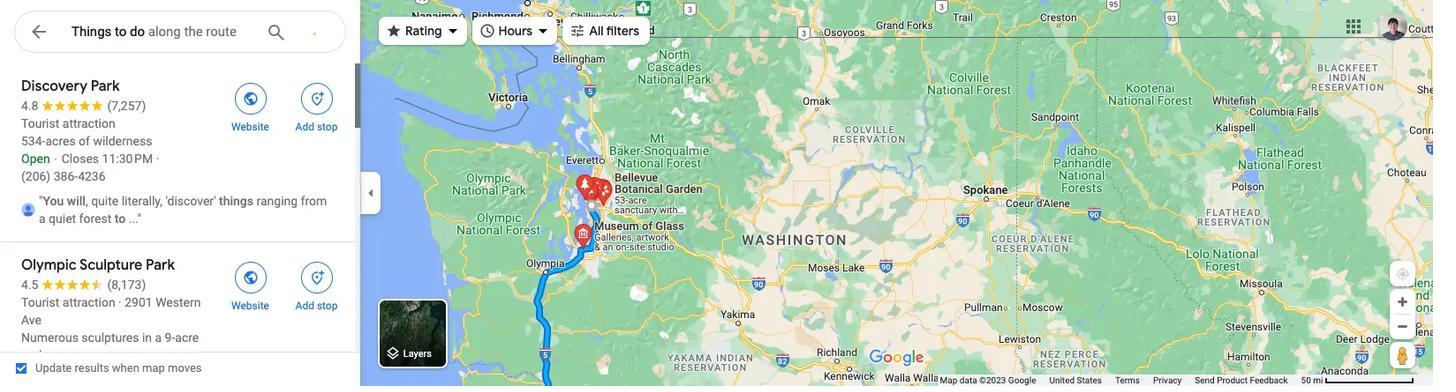 Task type: locate. For each thing, give the bounding box(es) containing it.
add for add stop image for second website image from the bottom
[[296, 121, 314, 133]]

1 website image from the top
[[243, 91, 258, 107]]

0 vertical spatial add stop image
[[309, 91, 325, 107]]

50
[[1302, 376, 1312, 386]]

map
[[142, 362, 165, 375]]

1 vertical spatial add stop
[[296, 300, 338, 313]]

1 vertical spatial website link
[[217, 257, 284, 314]]

0 vertical spatial add stop button
[[284, 78, 350, 134]]

1 website link from the top
[[217, 78, 284, 134]]

data
[[960, 376, 978, 386]]

filters
[[607, 23, 640, 39]]

2 stop from the top
[[317, 300, 338, 313]]

add stop button
[[284, 78, 350, 134], [284, 257, 350, 314]]

Update results when map moves checkbox
[[16, 358, 202, 380]]

add stop button for second website image from the bottom
[[284, 78, 350, 134]]

website
[[232, 121, 269, 133], [232, 300, 269, 313]]

add stop
[[296, 121, 338, 133], [296, 300, 338, 313]]

footer containing map data ©2023 google
[[941, 375, 1302, 387]]

1 vertical spatial website
[[232, 300, 269, 313]]

2 website link from the top
[[217, 257, 284, 314]]

1 add from the top
[[296, 121, 314, 133]]

update
[[35, 362, 72, 375]]

1 add stop button from the top
[[284, 78, 350, 134]]

website for first website image from the bottom
[[232, 300, 269, 313]]

2 add from the top
[[296, 300, 314, 313]]

 button
[[14, 11, 64, 57]]

website link for first website image from the bottom the add stop button
[[217, 257, 284, 314]]

united states
[[1050, 376, 1103, 386]]

add
[[296, 121, 314, 133], [296, 300, 314, 313]]

united states button
[[1050, 375, 1103, 387]]

1 add stop from the top
[[296, 121, 338, 133]]

50 mi
[[1302, 376, 1324, 386]]

1 vertical spatial stop
[[317, 300, 338, 313]]

0 vertical spatial website image
[[243, 91, 258, 107]]

website image
[[243, 91, 258, 107], [243, 270, 258, 286]]

privacy
[[1154, 376, 1182, 386]]

map data ©2023 google
[[941, 376, 1037, 386]]

2 website from the top
[[232, 300, 269, 313]]

2 add stop image from the top
[[309, 270, 325, 286]]

2 add stop button from the top
[[284, 257, 350, 314]]


[[28, 19, 49, 44]]

show street view coverage image
[[1391, 343, 1416, 369]]

all filters
[[589, 23, 640, 39]]

send
[[1196, 376, 1215, 386]]

1 vertical spatial add stop button
[[284, 257, 350, 314]]

 search field
[[14, 11, 346, 57]]

stop
[[317, 121, 338, 133], [317, 300, 338, 313]]

all filters button
[[563, 11, 650, 50]]

0 vertical spatial website
[[232, 121, 269, 133]]

1 stop from the top
[[317, 121, 338, 133]]

when
[[112, 362, 139, 375]]

stop for add stop image for second website image from the bottom
[[317, 121, 338, 133]]

add stop for add stop image for second website image from the bottom
[[296, 121, 338, 133]]

stop for add stop image associated with first website image from the bottom
[[317, 300, 338, 313]]

2 website image from the top
[[243, 270, 258, 286]]

None field
[[72, 21, 252, 42]]

none field inside things to do 'field'
[[72, 21, 252, 42]]

add stop image for second website image from the bottom
[[309, 91, 325, 107]]

add stop image
[[309, 91, 325, 107], [309, 270, 325, 286]]

0 vertical spatial add
[[296, 121, 314, 133]]

zoom in image
[[1397, 296, 1410, 309]]

1 add stop image from the top
[[309, 91, 325, 107]]

website link
[[217, 78, 284, 134], [217, 257, 284, 314]]

1 vertical spatial add stop image
[[309, 270, 325, 286]]

0 vertical spatial add stop
[[296, 121, 338, 133]]

1 vertical spatial website image
[[243, 270, 258, 286]]

1 vertical spatial add
[[296, 300, 314, 313]]

0 vertical spatial website link
[[217, 78, 284, 134]]

1 website from the top
[[232, 121, 269, 133]]

send product feedback button
[[1196, 375, 1289, 387]]

add stop for add stop image associated with first website image from the bottom
[[296, 300, 338, 313]]

2 add stop from the top
[[296, 300, 338, 313]]

footer
[[941, 375, 1302, 387]]

0 vertical spatial stop
[[317, 121, 338, 133]]

add stop button for first website image from the bottom
[[284, 257, 350, 314]]



Task type: vqa. For each thing, say whether or not it's contained in the screenshot.
"All filters"
yes



Task type: describe. For each thing, give the bounding box(es) containing it.
feedback
[[1251, 376, 1289, 386]]

google account: nolan park  
(nolan.park@adept.ai) image
[[1380, 12, 1408, 40]]

google maps element
[[0, 0, 1434, 387]]

layers
[[404, 349, 432, 361]]

united
[[1050, 376, 1075, 386]]

zoom out image
[[1397, 321, 1410, 334]]

results
[[75, 362, 109, 375]]

mi
[[1314, 376, 1324, 386]]

add for add stop image associated with first website image from the bottom
[[296, 300, 314, 313]]

update results when map moves
[[35, 362, 202, 375]]

send product feedback
[[1196, 376, 1289, 386]]

add stop image for first website image from the bottom
[[309, 270, 325, 286]]

rating
[[406, 23, 442, 39]]

website for second website image from the bottom
[[232, 121, 269, 133]]

terms
[[1116, 376, 1141, 386]]

all
[[589, 23, 604, 39]]

google
[[1009, 376, 1037, 386]]

50 mi button
[[1302, 376, 1415, 386]]

privacy button
[[1154, 375, 1182, 387]]

collapse side panel image
[[361, 184, 381, 203]]

terms button
[[1116, 375, 1141, 387]]

hours
[[499, 23, 533, 39]]

rating button
[[379, 11, 467, 50]]

footer inside google maps element
[[941, 375, 1302, 387]]

product
[[1218, 376, 1249, 386]]

states
[[1077, 376, 1103, 386]]

cannot access your location image
[[1396, 267, 1412, 283]]

website link for the add stop button related to second website image from the bottom
[[217, 78, 284, 134]]

moves
[[168, 362, 202, 375]]

hours button
[[472, 11, 558, 50]]

Things to do field
[[14, 11, 346, 54]]

results for things to do feed
[[0, 64, 360, 387]]

©2023
[[980, 376, 1007, 386]]

map
[[941, 376, 958, 386]]



